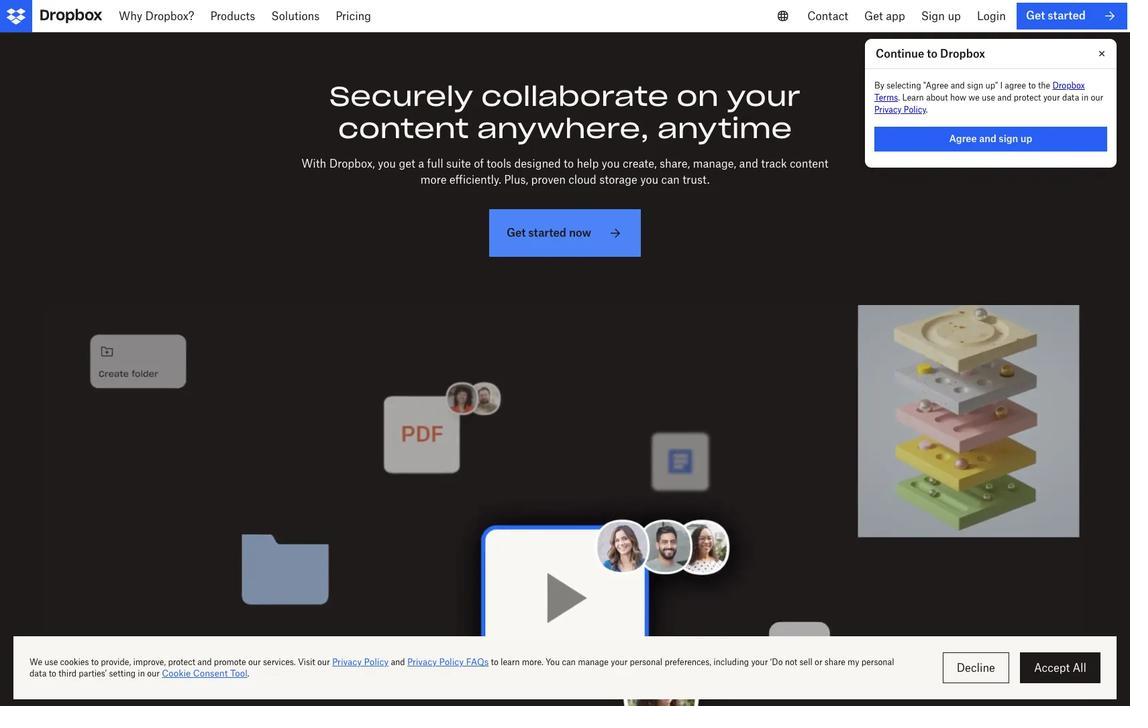 Task type: vqa. For each thing, say whether or not it's contained in the screenshot.
an
no



Task type: describe. For each thing, give the bounding box(es) containing it.
terms
[[874, 93, 898, 103]]

our
[[1091, 93, 1104, 103]]

policy
[[904, 105, 926, 115]]

dropbox terms
[[874, 81, 1085, 103]]

of
[[474, 157, 484, 170]]

more
[[420, 173, 447, 187]]

full
[[427, 157, 443, 170]]

protect
[[1014, 93, 1041, 103]]

why
[[119, 9, 142, 23]]

sign inside button
[[999, 133, 1018, 144]]

contact button
[[799, 0, 856, 32]]

securely
[[330, 79, 473, 113]]

get for get started
[[1026, 9, 1045, 22]]

0 horizontal spatial dropbox
[[940, 47, 985, 60]]

why dropbox?
[[119, 9, 194, 23]]

"agree
[[923, 81, 949, 91]]

your inside . learn about how we use and protect your data in our privacy policy .
[[1043, 93, 1060, 103]]

0 horizontal spatial up
[[948, 9, 961, 23]]

we
[[969, 93, 980, 103]]

by
[[874, 81, 885, 91]]

solutions button
[[263, 0, 328, 32]]

2 horizontal spatial you
[[640, 173, 659, 187]]

anywhere,
[[477, 111, 649, 146]]

collaborate
[[481, 79, 669, 113]]

trust.
[[683, 173, 710, 187]]

efficiently.
[[450, 173, 501, 187]]

products button
[[202, 0, 263, 32]]

sign up link
[[913, 0, 969, 32]]

designed
[[514, 157, 561, 170]]

privacy
[[874, 105, 902, 115]]

up inside button
[[1021, 133, 1033, 144]]

dropbox terms link
[[874, 81, 1085, 103]]

and inside button
[[979, 133, 997, 144]]

now
[[569, 226, 591, 240]]

storage
[[599, 173, 637, 187]]

agree and sign up
[[949, 133, 1033, 144]]

about
[[926, 93, 948, 103]]

1 horizontal spatial you
[[602, 157, 620, 170]]

anytime
[[657, 111, 792, 146]]

sign
[[921, 9, 945, 23]]

get started now link
[[489, 209, 641, 257]]

cloud
[[569, 173, 597, 187]]

with
[[302, 157, 326, 170]]

started for get started
[[1048, 9, 1086, 22]]

use
[[982, 93, 995, 103]]

1 vertical spatial to
[[1028, 81, 1036, 91]]

your inside securely collaborate on your content anywhere, anytime
[[727, 79, 801, 113]]

on
[[677, 79, 719, 113]]

app
[[886, 9, 905, 23]]

create,
[[623, 157, 657, 170]]

content inside securely collaborate on your content anywhere, anytime
[[338, 111, 469, 146]]

the
[[1038, 81, 1050, 91]]

and inside "with dropbox, you get a full suite of tools designed to help you create, share, manage, and track content more efficiently. plus, proven cloud storage you can trust."
[[739, 157, 758, 170]]



Task type: locate. For each thing, give the bounding box(es) containing it.
2 horizontal spatial get
[[1026, 9, 1045, 22]]

get for get started now
[[507, 226, 526, 240]]

suite
[[446, 157, 471, 170]]

get inside dropdown button
[[864, 9, 883, 23]]

1 vertical spatial .
[[926, 105, 928, 115]]

get app
[[864, 9, 905, 23]]

1 vertical spatial sign
[[999, 133, 1018, 144]]

a
[[418, 157, 424, 170]]

your down the
[[1043, 93, 1060, 103]]

get app button
[[856, 0, 913, 32]]

and down i
[[997, 93, 1012, 103]]

dropbox up data
[[1053, 81, 1085, 91]]

and
[[951, 81, 965, 91], [997, 93, 1012, 103], [979, 133, 997, 144], [739, 157, 758, 170]]

dropbox,
[[329, 157, 375, 170]]

dropbox up by selecting "agree and sign up" i agree to the
[[940, 47, 985, 60]]

your
[[727, 79, 801, 113], [1043, 93, 1060, 103]]

continue
[[876, 47, 924, 60]]

.
[[898, 93, 900, 103], [926, 105, 928, 115]]

privacy policy link
[[874, 105, 926, 115]]

content up get
[[338, 111, 469, 146]]

login link
[[969, 0, 1014, 32]]

0 horizontal spatial you
[[378, 157, 396, 170]]

0 horizontal spatial sign
[[967, 81, 983, 91]]

1 horizontal spatial .
[[926, 105, 928, 115]]

contact
[[808, 9, 848, 23]]

manage,
[[693, 157, 736, 170]]

content right track
[[790, 157, 829, 170]]

1 horizontal spatial sign
[[999, 133, 1018, 144]]

0 vertical spatial started
[[1048, 9, 1086, 22]]

get left app in the top of the page
[[864, 9, 883, 23]]

help
[[577, 157, 599, 170]]

2 vertical spatial to
[[564, 157, 574, 170]]

dropbox?
[[145, 9, 194, 23]]

1 horizontal spatial your
[[1043, 93, 1060, 103]]

pricing link
[[328, 0, 379, 32]]

0 horizontal spatial get
[[507, 226, 526, 240]]

content
[[338, 111, 469, 146], [790, 157, 829, 170]]

sign up the we
[[967, 81, 983, 91]]

agree and sign up button
[[874, 127, 1107, 152]]

1 vertical spatial content
[[790, 157, 829, 170]]

and right agree
[[979, 133, 997, 144]]

login
[[977, 9, 1006, 23]]

2 horizontal spatial to
[[1028, 81, 1036, 91]]

0 vertical spatial .
[[898, 93, 900, 103]]

to up "agree
[[927, 47, 938, 60]]

in
[[1082, 93, 1089, 103]]

sign
[[967, 81, 983, 91], [999, 133, 1018, 144]]

. up "privacy policy" link
[[898, 93, 900, 103]]

track
[[761, 157, 787, 170]]

and left track
[[739, 157, 758, 170]]

1 horizontal spatial up
[[1021, 133, 1033, 144]]

up down protect
[[1021, 133, 1033, 144]]

selecting
[[887, 81, 921, 91]]

1 horizontal spatial get
[[864, 9, 883, 23]]

1 horizontal spatial to
[[927, 47, 938, 60]]

0 vertical spatial content
[[338, 111, 469, 146]]

. learn about how we use and protect your data in our privacy policy .
[[874, 93, 1104, 115]]

by selecting "agree and sign up" i agree to the
[[874, 81, 1053, 91]]

learn
[[902, 93, 924, 103]]

0 horizontal spatial content
[[338, 111, 469, 146]]

. down the about
[[926, 105, 928, 115]]

why dropbox? button
[[111, 0, 202, 32]]

0 horizontal spatial to
[[564, 157, 574, 170]]

to
[[927, 47, 938, 60], [1028, 81, 1036, 91], [564, 157, 574, 170]]

you
[[378, 157, 396, 170], [602, 157, 620, 170], [640, 173, 659, 187]]

agree
[[1005, 81, 1026, 91]]

get inside 'link'
[[507, 226, 526, 240]]

get
[[1026, 9, 1045, 22], [864, 9, 883, 23], [507, 226, 526, 240]]

get down plus,
[[507, 226, 526, 240]]

data
[[1062, 93, 1079, 103]]

sign down . learn about how we use and protect your data in our privacy policy .
[[999, 133, 1018, 144]]

dropbox inside dropbox terms
[[1053, 81, 1085, 91]]

sign up
[[921, 9, 961, 23]]

1 vertical spatial up
[[1021, 133, 1033, 144]]

share,
[[660, 157, 690, 170]]

tools
[[487, 157, 511, 170]]

0 vertical spatial sign
[[967, 81, 983, 91]]

get for get app
[[864, 9, 883, 23]]

started inside get started now 'link'
[[528, 226, 566, 240]]

products
[[210, 9, 255, 23]]

proven
[[531, 173, 566, 187]]

get
[[399, 157, 415, 170]]

get started
[[1026, 9, 1086, 22]]

started
[[1048, 9, 1086, 22], [528, 226, 566, 240]]

get started now
[[507, 226, 591, 240]]

how
[[950, 93, 966, 103]]

get right login link
[[1026, 9, 1045, 22]]

plus,
[[504, 173, 528, 187]]

can
[[661, 173, 680, 187]]

and inside . learn about how we use and protect your data in our privacy policy .
[[997, 93, 1012, 103]]

1 horizontal spatial content
[[790, 157, 829, 170]]

solutions
[[271, 9, 320, 23]]

to inside "with dropbox, you get a full suite of tools designed to help you create, share, manage, and track content more efficiently. plus, proven cloud storage you can trust."
[[564, 157, 574, 170]]

and up how
[[951, 81, 965, 91]]

securely collaborate on your content anywhere, anytime
[[330, 79, 801, 146]]

with dropbox, you get a full suite of tools designed to help you create, share, manage, and track content more efficiently. plus, proven cloud storage you can trust.
[[302, 157, 829, 187]]

agree
[[949, 133, 977, 144]]

you left get
[[378, 157, 396, 170]]

up"
[[986, 81, 998, 91]]

0 vertical spatial up
[[948, 9, 961, 23]]

to left the
[[1028, 81, 1036, 91]]

started inside get started link
[[1048, 9, 1086, 22]]

1 vertical spatial dropbox
[[1053, 81, 1085, 91]]

get started link
[[1017, 3, 1128, 30]]

you down create,
[[640, 173, 659, 187]]

you up storage
[[602, 157, 620, 170]]

dropbox
[[940, 47, 985, 60], [1053, 81, 1085, 91]]

1 horizontal spatial dropbox
[[1053, 81, 1085, 91]]

0 horizontal spatial your
[[727, 79, 801, 113]]

to left help
[[564, 157, 574, 170]]

content inside "with dropbox, you get a full suite of tools designed to help you create, share, manage, and track content more efficiently. plus, proven cloud storage you can trust."
[[790, 157, 829, 170]]

1 vertical spatial started
[[528, 226, 566, 240]]

started for get started now
[[528, 226, 566, 240]]

0 horizontal spatial started
[[528, 226, 566, 240]]

i
[[1000, 81, 1003, 91]]

continue to dropbox
[[876, 47, 985, 60]]

0 horizontal spatial .
[[898, 93, 900, 103]]

0 vertical spatial to
[[927, 47, 938, 60]]

up
[[948, 9, 961, 23], [1021, 133, 1033, 144]]

your right on
[[727, 79, 801, 113]]

pricing
[[336, 9, 371, 23]]

0 vertical spatial dropbox
[[940, 47, 985, 60]]

up right sign
[[948, 9, 961, 23]]

1 horizontal spatial started
[[1048, 9, 1086, 22]]



